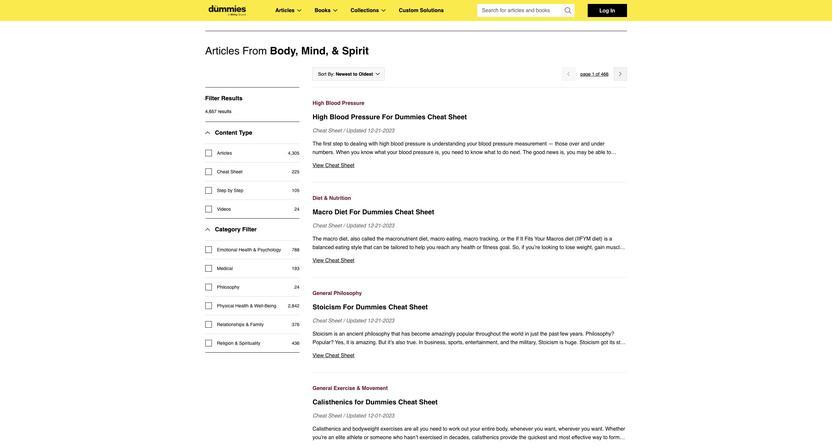 Task type: vqa. For each thing, say whether or not it's contained in the screenshot.
VIDEOS
yes



Task type: describe. For each thing, give the bounding box(es) containing it.
stoicism for dummies cheat sheet
[[313, 304, 428, 312]]

has
[[547, 253, 555, 259]]

feel
[[351, 253, 360, 259]]

to right able
[[607, 150, 612, 156]]

/ for diet
[[344, 223, 345, 229]]

style
[[351, 245, 362, 251]]

the for high blood pressure for dummies cheat sheet
[[313, 141, 322, 147]]

medical
[[217, 266, 233, 271]]

page
[[581, 72, 591, 77]]

3 macro from the left
[[464, 236, 479, 242]]

1 this from the left
[[472, 253, 480, 259]]

of inside the first step to dealing with high blood pressure is understanding your blood pressure measurement — those over and under numbers. when you know what your blood pressure is, you need to know what to do next. the good news is, you may be able to prevent high blood pressure or reduce your blood pressure by making some lifestyle changes. you also need to look for signs of resistant high blood pressure, and if you need high blood pressure medication, consult a physician to find the right medication for you.
[[605, 158, 610, 164]]

1
[[593, 72, 595, 77]]

newest
[[336, 72, 352, 77]]

macro diet for dummies cheat sheet
[[313, 208, 435, 216]]

emotional health & psychology
[[217, 248, 281, 253]]

content type
[[215, 129, 253, 136]]

12- for blood
[[368, 128, 375, 134]]

can
[[374, 245, 382, 251]]

under
[[592, 141, 605, 147]]

family
[[250, 322, 264, 328]]

1 know from the left
[[361, 150, 374, 156]]

& left family
[[246, 322, 249, 328]]

the down 'any'
[[452, 253, 459, 259]]

0 vertical spatial your
[[467, 141, 478, 147]]

high blood pressure link
[[313, 99, 628, 108]]

in
[[611, 7, 616, 13]]

1 step from the left
[[217, 188, 227, 193]]

log in
[[600, 7, 616, 13]]

view cheat sheet for macro
[[313, 258, 355, 264]]

carbohydrate,
[[388, 262, 420, 268]]

exercise
[[334, 386, 356, 392]]

health.
[[590, 262, 606, 268]]

evidence-
[[481, 253, 504, 259]]

physician
[[519, 167, 541, 173]]

0 vertical spatial reach
[[437, 245, 450, 251]]

to left do
[[497, 150, 502, 156]]

& left psychology in the bottom left of the page
[[253, 248, 257, 253]]

nutrition
[[330, 196, 351, 202]]

category
[[215, 226, 241, 233]]

general exercise & movement link
[[313, 385, 628, 393]]

based
[[504, 253, 518, 259]]

1 horizontal spatial diet
[[335, 208, 348, 216]]

the inside the first step to dealing with high blood pressure is understanding your blood pressure measurement — those over and under numbers. when you know what your blood pressure is, you need to know what to do next. the good news is, you may be able to prevent high blood pressure or reduce your blood pressure by making some lifestyle changes. you also need to look for signs of resistant high blood pressure, and if you need high blood pressure medication, consult a physician to find the right medication for you.
[[558, 167, 566, 173]]

updated for for
[[346, 414, 366, 420]]

blood for high blood pressure for dummies cheat sheet
[[330, 113, 349, 121]]

next.
[[511, 150, 522, 156]]

to right day
[[495, 262, 499, 268]]

diet & nutrition
[[313, 196, 351, 202]]

1 macro from the left
[[323, 236, 338, 242]]

the left if
[[508, 236, 515, 242]]

religion & spirituality
[[217, 341, 261, 346]]

/ for blood
[[344, 128, 345, 134]]

open book categories image
[[334, 9, 338, 12]]

custom
[[399, 8, 419, 13]]

videos
[[217, 207, 231, 212]]

0 vertical spatial philosophy
[[217, 285, 240, 290]]

over
[[570, 141, 580, 147]]

2 macro from the left
[[431, 236, 445, 242]]

custom solutions
[[399, 8, 444, 13]]

log
[[600, 7, 610, 13]]

mind,
[[302, 45, 329, 57]]

is inside the macro diet, also called the macronutrient diet, macro eating, macro tracking, or the if it fits your macros diet (iifym diet) is a balanced eating style that can be tailored to help you reach any health or fitness goal. so, if you're looking to lose weight, gain muscle, get fit, or simply feel stronger and more focused throughout the day, this evidence-based eating plan has you covered. on this program, you track the amount of protein, carbohydrate, and fat you consume each day to reach personalized targets for optimal health.
[[605, 236, 608, 242]]

and up may
[[582, 141, 590, 147]]

and down can
[[382, 253, 391, 259]]

general philosophy link
[[313, 290, 628, 298]]

or inside the first step to dealing with high blood pressure is understanding your blood pressure measurement — those over and under numbers. when you know what your blood pressure is, you need to know what to do next. the good news is, you may be able to prevent high blood pressure or reduce your blood pressure by making some lifestyle changes. you also need to look for signs of resistant high blood pressure, and if you need high blood pressure medication, consult a physician to find the right medication for you.
[[379, 158, 384, 164]]

24 for videos
[[295, 207, 300, 212]]

stronger
[[361, 253, 380, 259]]

collections
[[351, 8, 379, 13]]

0 vertical spatial eating
[[336, 245, 350, 251]]

targets
[[547, 262, 563, 268]]

by:
[[328, 72, 335, 77]]

solutions
[[420, 8, 444, 13]]

1 vertical spatial articles
[[205, 45, 240, 57]]

stoicism for dummies cheat sheet link
[[313, 303, 628, 313]]

covered.
[[567, 253, 587, 259]]

sort
[[318, 72, 327, 77]]

calisthenics
[[313, 399, 353, 407]]

to right step
[[345, 141, 349, 147]]

category filter
[[215, 226, 257, 233]]

category filter button
[[205, 219, 257, 241]]

1 diet, from the left
[[339, 236, 349, 242]]

look
[[573, 158, 582, 164]]

throughout
[[425, 253, 450, 259]]

also inside the macro diet, also called the macronutrient diet, macro eating, macro tracking, or the if it fits your macros diet (iifym diet) is a balanced eating style that can be tailored to help you reach any health or fitness goal. so, if you're looking to lose weight, gain muscle, get fit, or simply feel stronger and more focused throughout the day, this evidence-based eating plan has you covered. on this program, you track the amount of protein, carbohydrate, and fat you consume each day to reach personalized targets for optimal health.
[[351, 236, 360, 242]]

changes.
[[510, 158, 531, 164]]

from
[[243, 45, 267, 57]]

01-
[[375, 414, 383, 420]]

you down "get"
[[313, 262, 321, 268]]

12- for for
[[368, 318, 375, 324]]

lifestyle
[[491, 158, 508, 164]]

105
[[292, 188, 300, 193]]

1 vertical spatial the
[[523, 150, 532, 156]]

pressure for high blood pressure for dummies cheat sheet
[[351, 113, 380, 121]]

step
[[333, 141, 343, 147]]

to left look
[[567, 158, 571, 164]]

view for high blood pressure for dummies cheat sheet
[[313, 163, 324, 169]]

tailored
[[391, 245, 408, 251]]

& left well-
[[250, 304, 253, 309]]

signs
[[592, 158, 604, 164]]

if inside the macro diet, also called the macronutrient diet, macro eating, macro tracking, or the if it fits your macros diet (iifym diet) is a balanced eating style that can be tailored to help you reach any health or fitness goal. so, if you're looking to lose weight, gain muscle, get fit, or simply feel stronger and more focused throughout the day, this evidence-based eating plan has you covered. on this program, you track the amount of protein, carbohydrate, and fat you consume each day to reach personalized targets for optimal health.
[[522, 245, 525, 251]]

view cheat sheet for stoicism
[[313, 353, 355, 359]]

high blood pressure for dummies cheat sheet link
[[313, 112, 628, 122]]

dealing
[[351, 141, 368, 147]]

for inside the macro diet, also called the macronutrient diet, macro eating, macro tracking, or the if it fits your macros diet (iifym diet) is a balanced eating style that can be tailored to help you reach any health or fitness goal. so, if you're looking to lose weight, gain muscle, get fit, or simply feel stronger and more focused throughout the day, this evidence-based eating plan has you covered. on this program, you track the amount of protein, carbohydrate, and fat you consume each day to reach personalized targets for optimal health.
[[564, 262, 570, 268]]

788
[[292, 248, 300, 253]]

updated for for
[[346, 318, 366, 324]]

to left lose
[[560, 245, 565, 251]]

general philosophy
[[313, 291, 362, 297]]

well-
[[254, 304, 265, 309]]

2 what from the left
[[485, 150, 496, 156]]

if
[[516, 236, 519, 242]]

12- for for
[[368, 414, 375, 420]]

news
[[547, 150, 559, 156]]

& left spirit
[[332, 45, 339, 57]]

by inside the first step to dealing with high blood pressure is understanding your blood pressure measurement — those over and under numbers. when you know what your blood pressure is, you need to know what to do next. the good news is, you may be able to prevent high blood pressure or reduce your blood pressure by making some lifestyle changes. you also need to look for signs of resistant high blood pressure, and if you need high blood pressure medication, consult a physician to find the right medication for you.
[[451, 158, 457, 164]]

or right health on the right bottom
[[477, 245, 482, 251]]

& right exercise
[[357, 386, 361, 392]]

& up macro
[[324, 196, 328, 202]]

225
[[292, 169, 300, 175]]

2023 for for
[[383, 318, 395, 324]]

find
[[548, 167, 557, 173]]

those
[[556, 141, 568, 147]]

376
[[292, 322, 300, 328]]

tracking,
[[480, 236, 500, 242]]

personalized
[[515, 262, 545, 268]]

you right fat
[[439, 262, 448, 268]]

articles from body, mind, & spirit
[[205, 45, 369, 57]]

for left you.
[[606, 167, 612, 173]]

high blood pressure
[[313, 100, 365, 106]]

& right religion
[[235, 341, 238, 346]]

health for emotional
[[239, 248, 252, 253]]

consult
[[497, 167, 513, 173]]

and down reduce
[[383, 167, 392, 173]]

physical
[[217, 304, 234, 309]]

right
[[567, 167, 577, 173]]

4,657 results
[[205, 109, 232, 114]]

balanced
[[313, 245, 334, 251]]

the macro diet, also called the macronutrient diet, macro eating, macro tracking, or the if it fits your macros diet (iifym diet) is a balanced eating style that can be tailored to help you reach any health or fitness goal. so, if you're looking to lose weight, gain muscle, get fit, or simply feel stronger and more focused throughout the day, this evidence-based eating plan has you covered. on this program, you track the amount of protein, carbohydrate, and fat you consume each day to reach personalized targets for optimal health.
[[313, 236, 628, 268]]

calisthenics for dummies cheat sheet link
[[313, 398, 628, 408]]

for right look
[[584, 158, 590, 164]]

general for calisthenics for dummies cheat sheet
[[313, 386, 332, 392]]

cheat sheet / updated 12-21-2023 for pressure
[[313, 128, 395, 134]]

—
[[549, 141, 554, 147]]

0 horizontal spatial filter
[[205, 95, 220, 102]]

of inside page 1 of 466 button
[[596, 72, 600, 77]]

2,842
[[288, 304, 300, 309]]

that
[[364, 245, 372, 251]]

numbers.
[[313, 150, 335, 156]]

may
[[577, 150, 587, 156]]

1 horizontal spatial reach
[[501, 262, 514, 268]]

to left help
[[410, 245, 414, 251]]

1 horizontal spatial need
[[452, 150, 464, 156]]



Task type: locate. For each thing, give the bounding box(es) containing it.
blood
[[391, 141, 404, 147], [479, 141, 492, 147], [399, 150, 412, 156], [343, 158, 356, 164], [415, 158, 428, 164], [346, 167, 358, 173], [432, 167, 445, 173]]

pressure inside "link"
[[342, 100, 365, 106]]

0 vertical spatial filter
[[205, 95, 220, 102]]

you down reduce
[[398, 167, 406, 173]]

general up stoicism
[[313, 291, 332, 297]]

of down stronger
[[363, 262, 368, 268]]

program,
[[607, 253, 628, 259]]

cheat sheet / updated 12-21-2023 for for
[[313, 223, 395, 229]]

1 horizontal spatial know
[[471, 150, 483, 156]]

0 vertical spatial also
[[543, 158, 552, 164]]

1 vertical spatial philosophy
[[334, 291, 362, 297]]

1 horizontal spatial is
[[605, 236, 608, 242]]

this down gain on the right
[[597, 253, 605, 259]]

Search for articles and books text field
[[478, 4, 563, 17]]

2 vertical spatial need
[[408, 167, 419, 173]]

1 horizontal spatial by
[[451, 158, 457, 164]]

diet
[[566, 236, 574, 242]]

this
[[472, 253, 480, 259], [597, 253, 605, 259]]

3 cheat sheet / updated 12-21-2023 from the top
[[313, 318, 395, 324]]

updated up dealing
[[346, 128, 366, 134]]

cheat sheet / updated 12-21-2023 for dummies
[[313, 318, 395, 324]]

1 general from the top
[[313, 291, 332, 297]]

muscle,
[[607, 245, 625, 251]]

1 vertical spatial need
[[554, 158, 566, 164]]

also inside the first step to dealing with high blood pressure is understanding your blood pressure measurement — those over and under numbers. when you know what your blood pressure is, you need to know what to do next. the good news is, you may be able to prevent high blood pressure or reduce your blood pressure by making some lifestyle changes. you also need to look for signs of resistant high blood pressure, and if you need high blood pressure medication, consult a physician to find the right medication for you.
[[543, 158, 552, 164]]

to
[[353, 72, 358, 77], [345, 141, 349, 147], [465, 150, 470, 156], [497, 150, 502, 156], [607, 150, 612, 156], [567, 158, 571, 164], [542, 167, 547, 173], [410, 245, 414, 251], [560, 245, 565, 251], [495, 262, 499, 268]]

blood
[[326, 100, 341, 106], [330, 113, 349, 121]]

you down dealing
[[351, 150, 360, 156]]

2 step from the left
[[234, 188, 244, 193]]

more
[[392, 253, 404, 259]]

2 view from the top
[[313, 258, 324, 264]]

0 horizontal spatial diet,
[[339, 236, 349, 242]]

2023 down the stoicism for dummies cheat sheet on the bottom of the page
[[383, 318, 395, 324]]

you.
[[613, 167, 623, 173]]

general
[[313, 291, 332, 297], [313, 386, 332, 392]]

view for stoicism for dummies cheat sheet
[[313, 353, 324, 359]]

updated down the stoicism for dummies cheat sheet on the bottom of the page
[[346, 318, 366, 324]]

0 horizontal spatial your
[[388, 150, 398, 156]]

cheat sheet
[[217, 169, 243, 175]]

step down cheat sheet
[[234, 188, 244, 193]]

content
[[215, 129, 238, 136]]

2 vertical spatial your
[[403, 158, 413, 164]]

1 vertical spatial blood
[[330, 113, 349, 121]]

2 horizontal spatial need
[[554, 158, 566, 164]]

filter inside dropdown button
[[242, 226, 257, 233]]

0 vertical spatial by
[[451, 158, 457, 164]]

your up reduce
[[388, 150, 398, 156]]

be inside the first step to dealing with high blood pressure is understanding your blood pressure measurement — those over and under numbers. when you know what your blood pressure is, you need to know what to do next. the good news is, you may be able to prevent high blood pressure or reduce your blood pressure by making some lifestyle changes. you also need to look for signs of resistant high blood pressure, and if you need high blood pressure medication, consult a physician to find the right medication for you.
[[589, 150, 595, 156]]

2 24 from the top
[[295, 285, 300, 290]]

1 vertical spatial view cheat sheet link
[[313, 257, 628, 265]]

view cheat sheet for high
[[313, 163, 355, 169]]

health right 'physical'
[[236, 304, 249, 309]]

0 vertical spatial cheat sheet / updated 12-21-2023
[[313, 128, 395, 134]]

pressure down sort by: newest to oldest
[[342, 100, 365, 106]]

results
[[221, 95, 243, 102]]

0 horizontal spatial this
[[472, 253, 480, 259]]

0 horizontal spatial by
[[228, 188, 233, 193]]

1 horizontal spatial eating
[[520, 253, 534, 259]]

0 vertical spatial if
[[394, 167, 396, 173]]

1 vertical spatial a
[[610, 236, 613, 242]]

open collections list image
[[382, 9, 386, 12]]

0 vertical spatial the
[[313, 141, 322, 147]]

24 down 105 at the left of page
[[295, 207, 300, 212]]

2023 down calisthenics for dummies cheat sheet
[[383, 414, 395, 420]]

your right reduce
[[403, 158, 413, 164]]

diet, up help
[[419, 236, 429, 242]]

1 vertical spatial health
[[236, 304, 249, 309]]

0 horizontal spatial is,
[[436, 150, 441, 156]]

/ down general philosophy at left bottom
[[344, 318, 345, 324]]

12- down calisthenics for dummies cheat sheet
[[368, 414, 375, 420]]

macronutrient
[[386, 236, 418, 242]]

simply
[[335, 253, 350, 259]]

0 horizontal spatial is
[[427, 141, 431, 147]]

1 vertical spatial eating
[[520, 253, 534, 259]]

1 vertical spatial view cheat sheet
[[313, 258, 355, 264]]

pressure,
[[360, 167, 382, 173]]

or up goal.
[[502, 236, 506, 242]]

reduce
[[386, 158, 402, 164]]

1 updated from the top
[[346, 128, 366, 134]]

for up cheat sheet / updated 12-01-2023
[[355, 399, 364, 407]]

eating up personalized
[[520, 253, 534, 259]]

day,
[[461, 253, 470, 259]]

2 horizontal spatial of
[[605, 158, 610, 164]]

2 horizontal spatial your
[[467, 141, 478, 147]]

diet down nutrition
[[335, 208, 348, 216]]

1 vertical spatial diet
[[335, 208, 348, 216]]

0 vertical spatial general
[[313, 291, 332, 297]]

articles up cheat sheet
[[217, 151, 232, 156]]

a down the changes.
[[515, 167, 518, 173]]

get
[[313, 253, 320, 259]]

2 high from the top
[[313, 113, 328, 121]]

0 vertical spatial of
[[596, 72, 600, 77]]

12- down the stoicism for dummies cheat sheet on the bottom of the page
[[368, 318, 375, 324]]

4 / from the top
[[344, 414, 345, 420]]

1 vertical spatial general
[[313, 386, 332, 392]]

page 1 of 466 button
[[581, 70, 609, 78]]

24
[[295, 207, 300, 212], [295, 285, 300, 290]]

1 cheat sheet / updated 12-21-2023 from the top
[[313, 128, 395, 134]]

2 vertical spatial cheat sheet / updated 12-21-2023
[[313, 318, 395, 324]]

on
[[588, 253, 595, 259]]

understanding
[[433, 141, 466, 147]]

high inside high blood pressure "link"
[[313, 100, 325, 106]]

cheat sheet / updated 12-21-2023 down the stoicism for dummies cheat sheet on the bottom of the page
[[313, 318, 395, 324]]

a inside the macro diet, also called the macronutrient diet, macro eating, macro tracking, or the if it fits your macros diet (iifym diet) is a balanced eating style that can be tailored to help you reach any health or fitness goal. so, if you're looking to lose weight, gain muscle, get fit, or simply feel stronger and more focused throughout the day, this evidence-based eating plan has you covered. on this program, you track the amount of protein, carbohydrate, and fat you consume each day to reach personalized targets for optimal health.
[[610, 236, 613, 242]]

1 horizontal spatial be
[[589, 150, 595, 156]]

1 view from the top
[[313, 163, 324, 169]]

3 view cheat sheet from the top
[[313, 353, 355, 359]]

articles
[[276, 8, 295, 13], [205, 45, 240, 57], [217, 151, 232, 156]]

1 horizontal spatial filter
[[242, 226, 257, 233]]

is right diet)
[[605, 236, 608, 242]]

be
[[589, 150, 595, 156], [384, 245, 390, 251]]

reach down based
[[501, 262, 514, 268]]

able
[[596, 150, 606, 156]]

cookie consent banner dialog
[[0, 424, 833, 448]]

body,
[[270, 45, 299, 57]]

high
[[313, 100, 325, 106], [313, 113, 328, 121]]

high down sort
[[313, 100, 325, 106]]

2 vertical spatial view cheat sheet link
[[313, 352, 628, 360]]

1 vertical spatial your
[[388, 150, 398, 156]]

1 21- from the top
[[375, 128, 383, 134]]

open article categories image
[[298, 9, 302, 12]]

2023 for for
[[383, 414, 395, 420]]

if inside the first step to dealing with high blood pressure is understanding your blood pressure measurement — those over and under numbers. when you know what your blood pressure is, you need to know what to do next. the good news is, you may be able to prevent high blood pressure or reduce your blood pressure by making some lifestyle changes. you also need to look for signs of resistant high blood pressure, and if you need high blood pressure medication, consult a physician to find the right medication for you.
[[394, 167, 396, 173]]

a up muscle,
[[610, 236, 613, 242]]

1 2023 from the top
[[383, 128, 395, 134]]

4 updated from the top
[[346, 414, 366, 420]]

3 21- from the top
[[375, 318, 383, 324]]

1 vertical spatial be
[[384, 245, 390, 251]]

macro
[[313, 208, 333, 216]]

stoicism
[[313, 304, 341, 312]]

21- for cheat
[[375, 318, 383, 324]]

0 vertical spatial articles
[[276, 8, 295, 13]]

4 2023 from the top
[[383, 414, 395, 420]]

the inside the macro diet, also called the macronutrient diet, macro eating, macro tracking, or the if it fits your macros diet (iifym diet) is a balanced eating style that can be tailored to help you reach any health or fitness goal. so, if you're looking to lose weight, gain muscle, get fit, or simply feel stronger and more focused throughout the day, this evidence-based eating plan has you covered. on this program, you track the amount of protein, carbohydrate, and fat you consume each day to reach personalized targets for optimal health.
[[313, 236, 322, 242]]

0 horizontal spatial reach
[[437, 245, 450, 251]]

0 vertical spatial high
[[313, 100, 325, 106]]

1 vertical spatial 21-
[[375, 223, 383, 229]]

calisthenics for dummies cheat sheet
[[313, 399, 438, 407]]

1 view cheat sheet link from the top
[[313, 161, 628, 170]]

pressure up dealing
[[351, 113, 380, 121]]

2 diet, from the left
[[419, 236, 429, 242]]

updated for blood
[[346, 128, 366, 134]]

0 horizontal spatial need
[[408, 167, 419, 173]]

1 high from the top
[[313, 100, 325, 106]]

1 vertical spatial is
[[605, 236, 608, 242]]

1 vertical spatial for
[[350, 208, 361, 216]]

and left fat
[[422, 262, 431, 268]]

pressure for high blood pressure
[[342, 100, 365, 106]]

1 12- from the top
[[368, 128, 375, 134]]

1 vertical spatial of
[[605, 158, 610, 164]]

is left understanding
[[427, 141, 431, 147]]

day
[[485, 262, 493, 268]]

a inside the first step to dealing with high blood pressure is understanding your blood pressure measurement — those over and under numbers. when you know what your blood pressure is, you need to know what to do next. the good news is, you may be able to prevent high blood pressure or reduce your blood pressure by making some lifestyle changes. you also need to look for signs of resistant high blood pressure, and if you need high blood pressure medication, consult a physician to find the right medication for you.
[[515, 167, 518, 173]]

cheat sheet / updated 12-21-2023 up called
[[313, 223, 395, 229]]

0 vertical spatial pressure
[[342, 100, 365, 106]]

436
[[292, 341, 300, 346]]

if down reduce
[[394, 167, 396, 173]]

2 view cheat sheet from the top
[[313, 258, 355, 264]]

eating,
[[447, 236, 463, 242]]

0 vertical spatial a
[[515, 167, 518, 173]]

of right 1
[[596, 72, 600, 77]]

0 horizontal spatial diet
[[313, 196, 323, 202]]

0 horizontal spatial also
[[351, 236, 360, 242]]

filter up the 4,657 at the left top
[[205, 95, 220, 102]]

updated left 01-
[[346, 414, 366, 420]]

3 updated from the top
[[346, 318, 366, 324]]

know down with
[[361, 150, 374, 156]]

1 vertical spatial filter
[[242, 226, 257, 233]]

0 horizontal spatial know
[[361, 150, 374, 156]]

2 know from the left
[[471, 150, 483, 156]]

general for stoicism for dummies cheat sheet
[[313, 291, 332, 297]]

view cheat sheet link
[[313, 161, 628, 170], [313, 257, 628, 265], [313, 352, 628, 360]]

you right 'has'
[[557, 253, 565, 259]]

0 vertical spatial view cheat sheet link
[[313, 161, 628, 170]]

diet, up simply
[[339, 236, 349, 242]]

1 horizontal spatial step
[[234, 188, 244, 193]]

be right may
[[589, 150, 595, 156]]

high for high blood pressure
[[313, 100, 325, 106]]

2 vertical spatial the
[[313, 236, 322, 242]]

0 vertical spatial view
[[313, 163, 324, 169]]

view for macro diet for dummies cheat sheet
[[313, 258, 324, 264]]

step up videos
[[217, 188, 227, 193]]

step by step
[[217, 188, 244, 193]]

you're
[[526, 245, 541, 251]]

be right can
[[384, 245, 390, 251]]

view cheat sheet link for cheat
[[313, 161, 628, 170]]

be inside the macro diet, also called the macronutrient diet, macro eating, macro tracking, or the if it fits your macros diet (iifym diet) is a balanced eating style that can be tailored to help you reach any health or fitness goal. so, if you're looking to lose weight, gain muscle, get fit, or simply feel stronger and more focused throughout the day, this evidence-based eating plan has you covered. on this program, you track the amount of protein, carbohydrate, and fat you consume each day to reach personalized targets for optimal health.
[[384, 245, 390, 251]]

diet,
[[339, 236, 349, 242], [419, 236, 429, 242]]

for right targets
[[564, 262, 570, 268]]

2 cheat sheet / updated 12-21-2023 from the top
[[313, 223, 395, 229]]

blood down by:
[[326, 100, 341, 106]]

the for macro diet for dummies cheat sheet
[[313, 236, 322, 242]]

you right help
[[427, 245, 436, 251]]

1 horizontal spatial what
[[485, 150, 496, 156]]

goal.
[[500, 245, 511, 251]]

1 horizontal spatial this
[[597, 253, 605, 259]]

for
[[382, 113, 393, 121], [350, 208, 361, 216], [343, 304, 354, 312]]

by
[[451, 158, 457, 164], [228, 188, 233, 193]]

2 horizontal spatial macro
[[464, 236, 479, 242]]

2 view cheat sheet link from the top
[[313, 257, 628, 265]]

relationships & family
[[217, 322, 264, 328]]

0 vertical spatial is
[[427, 141, 431, 147]]

2 vertical spatial articles
[[217, 151, 232, 156]]

to left find
[[542, 167, 547, 173]]

2 updated from the top
[[346, 223, 366, 229]]

when
[[336, 150, 350, 156]]

24 down 193 at left
[[295, 285, 300, 290]]

0 horizontal spatial what
[[375, 150, 386, 156]]

general up calisthenics
[[313, 386, 332, 392]]

updated for diet
[[346, 223, 366, 229]]

philosophy up 'physical'
[[217, 285, 240, 290]]

group
[[478, 4, 575, 17]]

1 vertical spatial view
[[313, 258, 324, 264]]

0 horizontal spatial be
[[384, 245, 390, 251]]

what down with
[[375, 150, 386, 156]]

cheat sheet / updated 12-21-2023 up dealing
[[313, 128, 395, 134]]

2 2023 from the top
[[383, 223, 395, 229]]

1 vertical spatial high
[[313, 113, 328, 121]]

health right emotional
[[239, 248, 252, 253]]

view cheat sheet link for sheet
[[313, 257, 628, 265]]

you down understanding
[[442, 150, 451, 156]]

0 horizontal spatial of
[[363, 262, 368, 268]]

eating up simply
[[336, 245, 350, 251]]

21- for dummies
[[375, 223, 383, 229]]

called
[[362, 236, 376, 242]]

custom solutions link
[[399, 6, 444, 15]]

1 vertical spatial reach
[[501, 262, 514, 268]]

or right fit,
[[329, 253, 333, 259]]

the right find
[[558, 167, 566, 173]]

1 vertical spatial by
[[228, 188, 233, 193]]

or
[[379, 158, 384, 164], [502, 236, 506, 242], [477, 245, 482, 251], [329, 253, 333, 259]]

0 horizontal spatial a
[[515, 167, 518, 173]]

24 for philosophy
[[295, 285, 300, 290]]

0 horizontal spatial step
[[217, 188, 227, 193]]

lose
[[566, 245, 576, 251]]

spirituality
[[239, 341, 261, 346]]

prevent
[[313, 158, 330, 164]]

religion
[[217, 341, 234, 346]]

0 vertical spatial 21-
[[375, 128, 383, 134]]

12- up with
[[368, 128, 375, 134]]

the down measurement at the right
[[523, 150, 532, 156]]

high down high blood pressure
[[313, 113, 328, 121]]

the down simply
[[336, 262, 343, 268]]

weight,
[[577, 245, 594, 251]]

1 is, from the left
[[436, 150, 441, 156]]

articles for books
[[276, 8, 295, 13]]

2 vertical spatial 21-
[[375, 318, 383, 324]]

or left reduce
[[379, 158, 384, 164]]

first
[[323, 141, 332, 147]]

if right so,
[[522, 245, 525, 251]]

12- up called
[[368, 223, 375, 229]]

3 / from the top
[[344, 318, 345, 324]]

if
[[394, 167, 396, 173], [522, 245, 525, 251]]

is, down understanding
[[436, 150, 441, 156]]

0 vertical spatial diet
[[313, 196, 323, 202]]

3 2023 from the top
[[383, 318, 395, 324]]

is, down those
[[561, 150, 566, 156]]

health for physical
[[236, 304, 249, 309]]

macro
[[323, 236, 338, 242], [431, 236, 445, 242], [464, 236, 479, 242]]

looking
[[542, 245, 559, 251]]

21- for for
[[375, 128, 383, 134]]

is,
[[436, 150, 441, 156], [561, 150, 566, 156]]

0 vertical spatial health
[[239, 248, 252, 253]]

high for high blood pressure for dummies cheat sheet
[[313, 113, 328, 121]]

1 horizontal spatial of
[[596, 72, 600, 77]]

the left first
[[313, 141, 322, 147]]

2 / from the top
[[344, 223, 345, 229]]

2023 for diet
[[383, 223, 395, 229]]

12- for diet
[[368, 223, 375, 229]]

1 vertical spatial pressure
[[351, 113, 380, 121]]

blood inside "link"
[[326, 100, 341, 106]]

it
[[521, 236, 524, 242]]

by down cheat sheet
[[228, 188, 233, 193]]

0 horizontal spatial eating
[[336, 245, 350, 251]]

measurement
[[515, 141, 547, 147]]

2 vertical spatial view
[[313, 353, 324, 359]]

to left oldest
[[353, 72, 358, 77]]

1 horizontal spatial is,
[[561, 150, 566, 156]]

1 what from the left
[[375, 150, 386, 156]]

2 vertical spatial for
[[343, 304, 354, 312]]

/ up the when
[[344, 128, 345, 134]]

/ for for
[[344, 318, 345, 324]]

the up 'balanced'
[[313, 236, 322, 242]]

articles left "open article categories" image
[[276, 8, 295, 13]]

articles for 4,305
[[217, 151, 232, 156]]

2 general from the top
[[313, 386, 332, 392]]

reach up throughout
[[437, 245, 450, 251]]

21- down macro diet for dummies cheat sheet
[[375, 223, 383, 229]]

3 12- from the top
[[368, 318, 375, 324]]

1 view cheat sheet from the top
[[313, 163, 355, 169]]

2 is, from the left
[[561, 150, 566, 156]]

4 12- from the top
[[368, 414, 375, 420]]

/ for for
[[344, 414, 345, 420]]

spirit
[[342, 45, 369, 57]]

is inside the first step to dealing with high blood pressure is understanding your blood pressure measurement — those over and under numbers. when you know what your blood pressure is, you need to know what to do next. the good news is, you may be able to prevent high blood pressure or reduce your blood pressure by making some lifestyle changes. you also need to look for signs of resistant high blood pressure, and if you need high blood pressure medication, consult a physician to find the right medication for you.
[[427, 141, 431, 147]]

the
[[558, 167, 566, 173], [377, 236, 384, 242], [508, 236, 515, 242], [452, 253, 459, 259], [336, 262, 343, 268]]

diet
[[313, 196, 323, 202], [335, 208, 348, 216]]

0 vertical spatial for
[[382, 113, 393, 121]]

2 12- from the top
[[368, 223, 375, 229]]

blood for high blood pressure
[[326, 100, 341, 106]]

also up style
[[351, 236, 360, 242]]

1 vertical spatial cheat sheet / updated 12-21-2023
[[313, 223, 395, 229]]

1 horizontal spatial your
[[403, 158, 413, 164]]

2 vertical spatial of
[[363, 262, 368, 268]]

filter results
[[205, 95, 243, 102]]

resistant
[[313, 167, 333, 173]]

193
[[292, 266, 300, 271]]

you
[[351, 150, 360, 156], [442, 150, 451, 156], [567, 150, 576, 156], [398, 167, 406, 173], [427, 245, 436, 251], [557, 253, 565, 259], [313, 262, 321, 268], [439, 262, 448, 268]]

2023 down high blood pressure for dummies cheat sheet
[[383, 128, 395, 134]]

plan
[[536, 253, 546, 259]]

you down over
[[567, 150, 576, 156]]

1 vertical spatial also
[[351, 236, 360, 242]]

this up the each
[[472, 253, 480, 259]]

1 24 from the top
[[295, 207, 300, 212]]

and
[[582, 141, 590, 147], [383, 167, 392, 173], [382, 253, 391, 259], [422, 262, 431, 268]]

macro up health on the right bottom
[[464, 236, 479, 242]]

3 view from the top
[[313, 353, 324, 359]]

0 horizontal spatial philosophy
[[217, 285, 240, 290]]

diet)
[[593, 236, 603, 242]]

0 horizontal spatial macro
[[323, 236, 338, 242]]

2 this from the left
[[597, 253, 605, 259]]

21- up with
[[375, 128, 383, 134]]

3 view cheat sheet link from the top
[[313, 352, 628, 360]]

high blood pressure for dummies cheat sheet
[[313, 113, 467, 121]]

1 horizontal spatial philosophy
[[334, 291, 362, 297]]

diet up macro
[[313, 196, 323, 202]]

of inside the macro diet, also called the macronutrient diet, macro eating, macro tracking, or the if it fits your macros diet (iifym diet) is a balanced eating style that can be tailored to help you reach any health or fitness goal. so, if you're looking to lose weight, gain muscle, get fit, or simply feel stronger and more focused throughout the day, this evidence-based eating plan has you covered. on this program, you track the amount of protein, carbohydrate, and fat you consume each day to reach personalized targets for optimal health.
[[363, 262, 368, 268]]

oldest
[[359, 72, 373, 77]]

0 vertical spatial view cheat sheet
[[313, 163, 355, 169]]

eating
[[336, 245, 350, 251], [520, 253, 534, 259]]

4,305
[[288, 151, 300, 156]]

the up can
[[377, 236, 384, 242]]

logo image
[[205, 5, 249, 16]]

2 21- from the top
[[375, 223, 383, 229]]

2023 for blood
[[383, 128, 395, 134]]

the
[[313, 141, 322, 147], [523, 150, 532, 156], [313, 236, 322, 242]]

1 / from the top
[[344, 128, 345, 134]]

high inside high blood pressure for dummies cheat sheet link
[[313, 113, 328, 121]]

reach
[[437, 245, 450, 251], [501, 262, 514, 268]]

1 vertical spatial 24
[[295, 285, 300, 290]]

to up making
[[465, 150, 470, 156]]

what up some
[[485, 150, 496, 156]]



